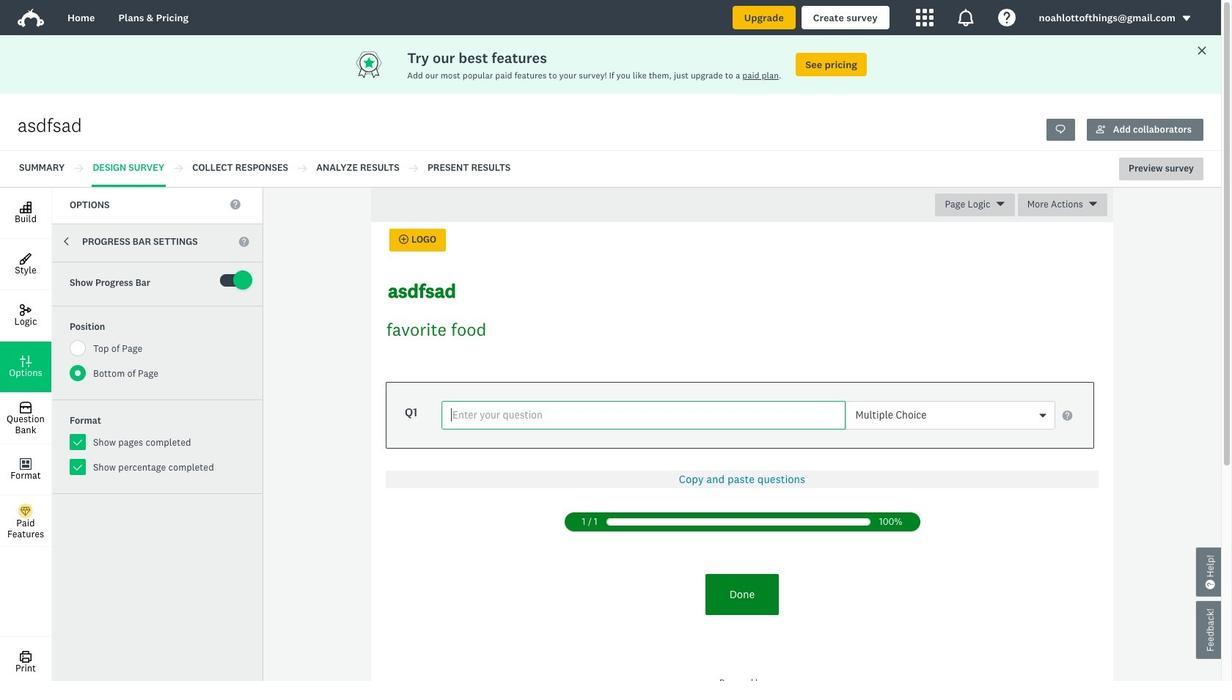Task type: vqa. For each thing, say whether or not it's contained in the screenshot.
Max Diff icon
no



Task type: locate. For each thing, give the bounding box(es) containing it.
2 products icon image from the left
[[957, 9, 975, 26]]

surveymonkey logo image
[[18, 9, 44, 27]]

dropdown arrow image
[[1182, 13, 1192, 24]]

1 horizontal spatial products icon image
[[957, 9, 975, 26]]

0 horizontal spatial products icon image
[[916, 9, 934, 26]]

1 products icon image from the left
[[916, 9, 934, 26]]

rewards image
[[354, 50, 407, 79]]

products icon image
[[916, 9, 934, 26], [957, 9, 975, 26]]



Task type: describe. For each thing, give the bounding box(es) containing it.
help icon image
[[998, 9, 1016, 26]]



